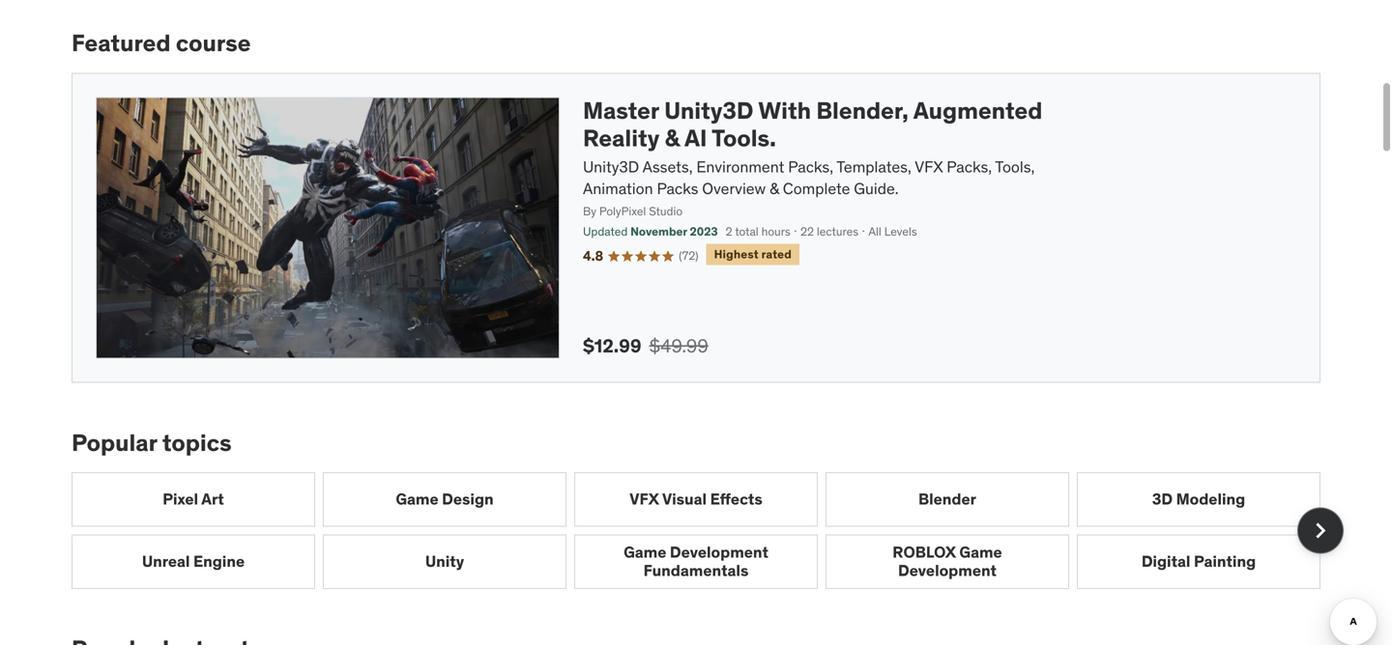Task type: vqa. For each thing, say whether or not it's contained in the screenshot.
the strategies
no



Task type: locate. For each thing, give the bounding box(es) containing it.
vfx left "visual" at the bottom of page
[[630, 490, 659, 510]]

art
[[201, 490, 224, 510]]

game right "roblox"
[[959, 543, 1002, 563]]

unity
[[425, 552, 464, 572]]

$12.99 $49.99
[[583, 334, 708, 357]]

packs, left tools,
[[947, 157, 992, 177]]

unreal
[[142, 552, 190, 572]]

blender link
[[826, 473, 1069, 527]]

next image
[[1305, 516, 1336, 547]]

game down "visual" at the bottom of page
[[624, 543, 666, 563]]

vfx visual effects
[[630, 490, 763, 510]]

22 lectures
[[800, 224, 859, 239]]

tools.
[[712, 124, 776, 153]]

updated november 2023
[[583, 224, 718, 239]]

all levels
[[868, 224, 917, 239]]

2 horizontal spatial game
[[959, 543, 1002, 563]]

roblox game development
[[893, 543, 1002, 581]]

1 packs, from the left
[[788, 157, 833, 177]]

vfx
[[915, 157, 943, 177], [630, 490, 659, 510]]

studio
[[649, 204, 683, 219]]

& left ai in the top of the page
[[665, 124, 680, 153]]

vfx visual effects link
[[574, 473, 818, 527]]

game inside game design link
[[396, 490, 439, 510]]

1 horizontal spatial unity3d
[[664, 96, 754, 125]]

$12.99
[[583, 334, 641, 357]]

unreal engine
[[142, 552, 245, 572]]

1 horizontal spatial development
[[898, 561, 997, 581]]

0 vertical spatial unity3d
[[664, 96, 754, 125]]

game inside game development fundamentals
[[624, 543, 666, 563]]

game development fundamentals
[[624, 543, 768, 581]]

0 vertical spatial vfx
[[915, 157, 943, 177]]

with
[[758, 96, 811, 125]]

0 horizontal spatial &
[[665, 124, 680, 153]]

packs, up complete on the right top of page
[[788, 157, 833, 177]]

packs
[[657, 179, 698, 198]]

development down effects
[[670, 543, 768, 563]]

0 horizontal spatial packs,
[[788, 157, 833, 177]]

(72)
[[679, 248, 699, 263]]

development
[[670, 543, 768, 563], [898, 561, 997, 581]]

digital painting
[[1142, 552, 1256, 572]]

unity3d up animation
[[583, 157, 639, 177]]

effects
[[710, 490, 763, 510]]

roblox
[[893, 543, 956, 563]]

1 horizontal spatial packs,
[[947, 157, 992, 177]]

blender
[[918, 490, 976, 510]]

0 horizontal spatial development
[[670, 543, 768, 563]]

1 horizontal spatial game
[[624, 543, 666, 563]]

blender,
[[816, 96, 909, 125]]

&
[[665, 124, 680, 153], [770, 179, 779, 198]]

pixel
[[163, 490, 198, 510]]

unity3d up environment
[[664, 96, 754, 125]]

design
[[442, 490, 494, 510]]

development inside game development fundamentals
[[670, 543, 768, 563]]

rated
[[761, 247, 792, 262]]

templates,
[[837, 157, 911, 177]]

0 vertical spatial &
[[665, 124, 680, 153]]

hours
[[761, 224, 791, 239]]

vfx inside master unity3d with blender, augmented reality & ai tools. unity3d assets, environment packs, templates, vfx packs, tools, animation packs overview & complete guide. by polypixel studio
[[915, 157, 943, 177]]

game design
[[396, 490, 494, 510]]

animation
[[583, 179, 653, 198]]

game left design on the bottom left of page
[[396, 490, 439, 510]]

1 vertical spatial vfx
[[630, 490, 659, 510]]

3d modeling
[[1152, 490, 1245, 510]]

1 vertical spatial &
[[770, 179, 779, 198]]

engine
[[193, 552, 245, 572]]

all
[[868, 224, 881, 239]]

0 horizontal spatial vfx
[[630, 490, 659, 510]]

3d modeling link
[[1077, 473, 1321, 527]]

environment
[[696, 157, 784, 177]]

polypixel
[[599, 204, 646, 219]]

unity3d
[[664, 96, 754, 125], [583, 157, 639, 177]]

2023
[[690, 224, 718, 239]]

0 horizontal spatial unity3d
[[583, 157, 639, 177]]

fundamentals
[[644, 561, 749, 581]]

3d
[[1152, 490, 1173, 510]]

highest rated
[[714, 247, 792, 262]]

2 total hours
[[726, 224, 791, 239]]

vfx inside carousel element
[[630, 490, 659, 510]]

game for game development fundamentals
[[624, 543, 666, 563]]

vfx right templates,
[[915, 157, 943, 177]]

packs,
[[788, 157, 833, 177], [947, 157, 992, 177]]

1 horizontal spatial vfx
[[915, 157, 943, 177]]

unity link
[[323, 535, 567, 590]]

complete
[[783, 179, 850, 198]]

guide.
[[854, 179, 899, 198]]

1 vertical spatial unity3d
[[583, 157, 639, 177]]

carousel element
[[72, 473, 1344, 590]]

overview
[[702, 179, 766, 198]]

unreal engine link
[[72, 535, 315, 590]]

ai
[[684, 124, 707, 153]]

development down blender link
[[898, 561, 997, 581]]

game
[[396, 490, 439, 510], [624, 543, 666, 563], [959, 543, 1002, 563]]

0 horizontal spatial game
[[396, 490, 439, 510]]

& down environment
[[770, 179, 779, 198]]

popular
[[72, 429, 157, 458]]



Task type: describe. For each thing, give the bounding box(es) containing it.
modeling
[[1176, 490, 1245, 510]]

course
[[176, 29, 251, 58]]

master
[[583, 96, 659, 125]]

tools,
[[995, 157, 1035, 177]]

updated
[[583, 224, 628, 239]]

highest
[[714, 247, 759, 262]]

pixel art
[[163, 490, 224, 510]]

levels
[[884, 224, 917, 239]]

game development fundamentals link
[[574, 535, 818, 590]]

augmented
[[913, 96, 1043, 125]]

by
[[583, 204, 596, 219]]

1 horizontal spatial &
[[770, 179, 779, 198]]

2
[[726, 224, 732, 239]]

2 packs, from the left
[[947, 157, 992, 177]]

november
[[630, 224, 687, 239]]

$49.99
[[649, 334, 708, 357]]

22
[[800, 224, 814, 239]]

game design link
[[323, 473, 567, 527]]

pixel art link
[[72, 473, 315, 527]]

painting
[[1194, 552, 1256, 572]]

topics
[[162, 429, 232, 458]]

development inside the "roblox game development"
[[898, 561, 997, 581]]

lectures
[[817, 224, 859, 239]]

game for game design
[[396, 490, 439, 510]]

digital painting link
[[1077, 535, 1321, 590]]

reality
[[583, 124, 660, 153]]

assets,
[[643, 157, 693, 177]]

digital
[[1142, 552, 1191, 572]]

featured course
[[72, 29, 251, 58]]

total
[[735, 224, 759, 239]]

4.8
[[583, 248, 603, 265]]

game inside the "roblox game development"
[[959, 543, 1002, 563]]

featured
[[72, 29, 171, 58]]

popular topics
[[72, 429, 232, 458]]

roblox game development link
[[826, 535, 1069, 590]]

master unity3d with blender, augmented reality & ai tools. unity3d assets, environment packs, templates, vfx packs, tools, animation packs overview & complete guide. by polypixel studio
[[583, 96, 1043, 219]]

visual
[[662, 490, 707, 510]]



